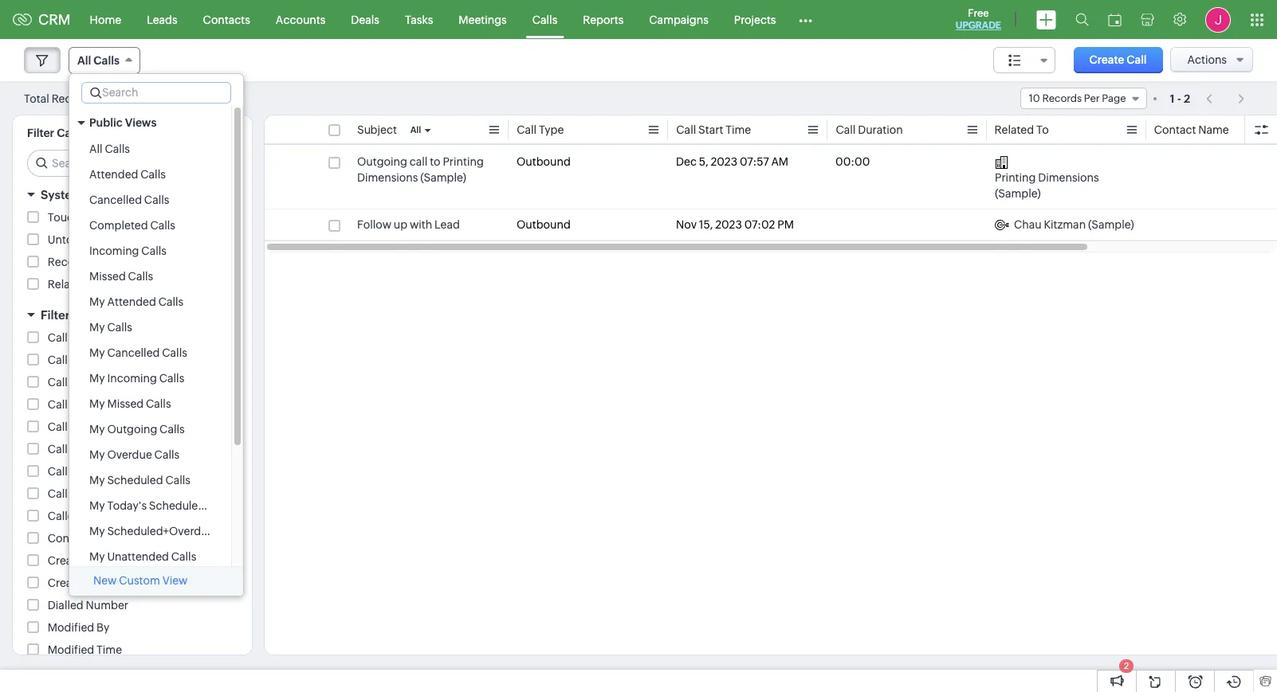 Task type: vqa. For each thing, say whether or not it's contained in the screenshot.
Call Start Time to the top
yes



Task type: describe. For each thing, give the bounding box(es) containing it.
outgoing inside "outgoing call to printing dimensions (sample)"
[[357, 155, 407, 168]]

1
[[1170, 92, 1175, 105]]

07:02
[[745, 218, 775, 231]]

my for my incoming calls
[[89, 372, 105, 385]]

my for my scheduled calls
[[89, 474, 105, 487]]

pm
[[778, 218, 794, 231]]

defined
[[86, 188, 131, 202]]

touched
[[48, 211, 94, 224]]

my overdue calls
[[89, 449, 180, 462]]

views
[[125, 116, 157, 129]]

calls down my outgoing calls option
[[154, 449, 180, 462]]

time down overdue
[[97, 466, 123, 478]]

system defined filters button
[[13, 181, 252, 209]]

outgoing inside option
[[107, 423, 157, 436]]

dialled number
[[48, 600, 128, 612]]

calls up missed calls option
[[141, 245, 167, 258]]

cancelled calls
[[89, 194, 169, 207]]

calendar image
[[1108, 13, 1122, 26]]

public views
[[89, 116, 157, 129]]

records for touched
[[96, 211, 139, 224]]

home
[[90, 13, 121, 26]]

calls up "view"
[[171, 551, 196, 564]]

my incoming calls
[[89, 372, 184, 385]]

incoming calls option
[[69, 238, 231, 264]]

related records action
[[48, 278, 169, 291]]

overdue
[[107, 449, 152, 462]]

printing inside "outgoing call to printing dimensions (sample)"
[[443, 155, 484, 168]]

free
[[968, 7, 989, 19]]

attended calls option
[[69, 162, 231, 187]]

calls down attended calls option
[[144, 194, 169, 207]]

calls left for at the bottom left
[[216, 525, 241, 538]]

meetings
[[459, 13, 507, 26]]

new custom view link
[[69, 568, 243, 596]]

calls left by
[[57, 127, 83, 140]]

time up "number"
[[92, 577, 117, 590]]

my scheduled calls
[[89, 474, 191, 487]]

2023 for 07:57
[[711, 155, 738, 168]]

total
[[24, 92, 49, 105]]

new
[[93, 575, 117, 588]]

1 horizontal spatial action
[[134, 278, 169, 291]]

for
[[244, 525, 258, 538]]

purpose
[[70, 421, 113, 434]]

0 vertical spatial contact name
[[1155, 124, 1230, 136]]

my calls option
[[69, 315, 231, 340]]

0 horizontal spatial call duration
[[48, 354, 115, 367]]

profile image
[[1206, 7, 1231, 32]]

calls inside "field"
[[94, 54, 119, 67]]

printing dimensions (sample) link
[[995, 154, 1139, 202]]

call
[[410, 155, 428, 168]]

my outgoing calls option
[[69, 417, 231, 443]]

filter for filter calls by
[[27, 127, 54, 140]]

1 horizontal spatial 2
[[1124, 662, 1129, 671]]

cancelled inside option
[[107, 347, 160, 360]]

untouched
[[48, 234, 106, 246]]

calls up the seconds)
[[162, 347, 187, 360]]

my scheduled+overdue calls for today option
[[69, 519, 292, 545]]

my for my calls
[[89, 321, 105, 334]]

calls up my today's scheduled calls
[[165, 474, 191, 487]]

time up "dec 5, 2023 07:57 am"
[[726, 124, 751, 136]]

seconds)
[[132, 376, 180, 389]]

new custom view
[[93, 575, 188, 588]]

filter for filter by fields
[[41, 309, 70, 322]]

size image
[[1008, 53, 1021, 68]]

modified by
[[48, 622, 109, 635]]

all inside all calls option
[[89, 143, 103, 155]]

outgoing call to printing dimensions (sample) link
[[357, 154, 501, 186]]

Other Modules field
[[789, 7, 823, 32]]

created for created by
[[48, 555, 89, 568]]

1 vertical spatial scheduled
[[149, 500, 205, 513]]

my calls
[[89, 321, 132, 334]]

call inside "button"
[[1127, 53, 1147, 66]]

1 vertical spatial attended
[[107, 296, 156, 309]]

time down modified by
[[96, 644, 122, 657]]

my incoming calls option
[[69, 366, 231, 392]]

chau kitzman (sample) link
[[995, 217, 1134, 233]]

record
[[48, 256, 85, 269]]

scheduled+overdue
[[107, 525, 214, 538]]

projects
[[734, 13, 776, 26]]

my for my outgoing calls
[[89, 423, 105, 436]]

missed calls option
[[69, 264, 231, 289]]

my for my missed calls
[[89, 398, 105, 411]]

(sample) inside "outgoing call to printing dimensions (sample)"
[[420, 171, 466, 184]]

campaigns
[[649, 13, 709, 26]]

filter by fields
[[41, 309, 123, 322]]

calls up my overdue calls option
[[160, 423, 185, 436]]

accounts
[[276, 13, 326, 26]]

meetings link
[[446, 0, 520, 39]]

calls down public views
[[105, 143, 130, 155]]

actions
[[1188, 53, 1227, 66]]

deals link
[[338, 0, 392, 39]]

projects link
[[722, 0, 789, 39]]

call result
[[48, 443, 102, 456]]

my cancelled calls
[[89, 347, 187, 360]]

1 vertical spatial duration
[[70, 354, 115, 367]]

1 vertical spatial call type
[[48, 488, 95, 501]]

1 vertical spatial missed
[[107, 398, 144, 411]]

missed calls
[[89, 270, 153, 283]]

calls inside "link"
[[532, 13, 558, 26]]

create menu element
[[1027, 0, 1066, 39]]

my for my scheduled+overdue calls for today
[[89, 525, 105, 538]]

0 vertical spatial attended
[[89, 168, 138, 181]]

custom
[[119, 575, 160, 588]]

0 horizontal spatial call start time
[[48, 466, 123, 478]]

0 horizontal spatial start
[[70, 466, 95, 478]]

dec
[[676, 155, 697, 168]]

dec 5, 2023 07:57 am
[[676, 155, 789, 168]]

by for created
[[92, 555, 105, 568]]

my attended calls option
[[69, 289, 231, 315]]

create menu image
[[1037, 10, 1057, 29]]

0 vertical spatial type
[[539, 124, 564, 136]]

created time
[[48, 577, 117, 590]]

call purpose
[[48, 421, 113, 434]]

(sample) for nov 15, 2023 07:02 pm
[[1088, 218, 1134, 231]]

total records 2
[[24, 92, 103, 105]]

with
[[410, 218, 432, 231]]

chau kitzman (sample)
[[1014, 218, 1134, 231]]

calls down missed calls option
[[158, 296, 184, 309]]

tasks
[[405, 13, 433, 26]]

1 horizontal spatial call type
[[517, 124, 564, 136]]

today
[[261, 525, 292, 538]]

my for my attended calls
[[89, 296, 105, 309]]

2 for total records 2
[[97, 93, 103, 105]]

0 vertical spatial scheduled
[[107, 474, 163, 487]]

incoming inside my incoming calls option
[[107, 372, 157, 385]]

all inside all calls "field"
[[77, 54, 91, 67]]

0 vertical spatial name
[[1199, 124, 1230, 136]]

incoming inside option
[[89, 245, 139, 258]]

(in
[[117, 376, 130, 389]]

my unattended calls
[[89, 551, 196, 564]]

leads link
[[134, 0, 190, 39]]

public views button
[[69, 109, 231, 136]]

created by
[[48, 555, 105, 568]]

by for filter
[[72, 309, 87, 322]]

2023 for 07:02
[[715, 218, 742, 231]]

(sample) for dec 5, 2023 07:57 am
[[995, 187, 1041, 200]]

my missed calls
[[89, 398, 171, 411]]

completed
[[89, 219, 148, 232]]

my attended calls
[[89, 296, 184, 309]]

dimensions inside printing dimensions (sample)
[[1038, 171, 1099, 184]]

my unattended calls option
[[69, 545, 231, 570]]

create call
[[1090, 53, 1147, 66]]



Task type: locate. For each thing, give the bounding box(es) containing it.
id
[[80, 510, 91, 523]]

tasks link
[[392, 0, 446, 39]]

10 my from the top
[[89, 525, 105, 538]]

0 horizontal spatial dimensions
[[357, 171, 418, 184]]

0 vertical spatial (sample)
[[420, 171, 466, 184]]

incoming calls
[[89, 245, 167, 258]]

0 vertical spatial by
[[72, 309, 87, 322]]

modified for modified time
[[48, 644, 94, 657]]

0 horizontal spatial call type
[[48, 488, 95, 501]]

1 horizontal spatial outgoing
[[357, 155, 407, 168]]

call start time
[[676, 124, 751, 136], [48, 466, 123, 478]]

dimensions inside "outgoing call to printing dimensions (sample)"
[[357, 171, 418, 184]]

all calls inside all calls option
[[89, 143, 130, 155]]

0 horizontal spatial 2
[[97, 93, 103, 105]]

create call button
[[1074, 47, 1163, 73]]

navigation
[[1199, 87, 1254, 110]]

my today's scheduled calls
[[89, 500, 232, 513]]

calls up my attended calls
[[128, 270, 153, 283]]

printing down the related to
[[995, 171, 1036, 184]]

5 my from the top
[[89, 398, 105, 411]]

1 vertical spatial (sample)
[[995, 187, 1041, 200]]

records for related
[[89, 278, 132, 291]]

contact down the caller id
[[48, 533, 90, 545]]

call duration (in seconds)
[[48, 376, 180, 389]]

1 my from the top
[[89, 296, 105, 309]]

my cancelled calls option
[[69, 340, 231, 366]]

0 horizontal spatial outgoing
[[107, 423, 157, 436]]

records down 'cancelled calls'
[[96, 211, 139, 224]]

1 vertical spatial cancelled
[[107, 347, 160, 360]]

2 vertical spatial by
[[96, 622, 109, 635]]

1 vertical spatial by
[[92, 555, 105, 568]]

upgrade
[[956, 20, 1002, 31]]

attended
[[89, 168, 138, 181], [107, 296, 156, 309]]

0 vertical spatial all calls
[[77, 54, 119, 67]]

1 vertical spatial created
[[48, 577, 89, 590]]

10 Records Per Page field
[[1020, 88, 1147, 109]]

scheduled down my overdue calls
[[107, 474, 163, 487]]

my for my overdue calls
[[89, 449, 105, 462]]

All Calls field
[[69, 47, 140, 74]]

action up my attended calls
[[134, 278, 169, 291]]

start down the result
[[70, 466, 95, 478]]

calls down my attended calls
[[107, 321, 132, 334]]

4 my from the top
[[89, 372, 105, 385]]

records right 10 at the right top of page
[[1043, 92, 1082, 104]]

0 vertical spatial all
[[77, 54, 91, 67]]

related for related records action
[[48, 278, 87, 291]]

records inside field
[[1043, 92, 1082, 104]]

outbound for follow up with lead
[[517, 218, 571, 231]]

filter calls by
[[27, 127, 98, 140]]

1 vertical spatial outbound
[[517, 218, 571, 231]]

0 vertical spatial outbound
[[517, 155, 571, 168]]

records for total
[[52, 92, 94, 105]]

outbound for outgoing call to printing dimensions (sample)
[[517, 155, 571, 168]]

printing
[[443, 155, 484, 168], [995, 171, 1036, 184]]

public views region
[[69, 136, 292, 693]]

9 my from the top
[[89, 500, 105, 513]]

filter by fields button
[[13, 301, 252, 329]]

by down "number"
[[96, 622, 109, 635]]

deals
[[351, 13, 380, 26]]

10 records per page
[[1029, 92, 1126, 104]]

(sample) inside printing dimensions (sample)
[[995, 187, 1041, 200]]

am
[[772, 155, 789, 168]]

related down the record
[[48, 278, 87, 291]]

0 vertical spatial duration
[[858, 124, 903, 136]]

my scheduled calls option
[[69, 468, 231, 494]]

outgoing call to printing dimensions (sample)
[[357, 155, 484, 184]]

1 vertical spatial action
[[134, 278, 169, 291]]

1 horizontal spatial start
[[698, 124, 723, 136]]

2 vertical spatial duration
[[70, 376, 115, 389]]

nov
[[676, 218, 697, 231]]

filter down total
[[27, 127, 54, 140]]

records for 10
[[1043, 92, 1082, 104]]

7 my from the top
[[89, 449, 105, 462]]

my scheduled+overdue calls for today
[[89, 525, 292, 538]]

(sample) inside 'link'
[[1088, 218, 1134, 231]]

(sample) right kitzman on the top right of the page
[[1088, 218, 1134, 231]]

00:00
[[836, 155, 870, 168]]

10
[[1029, 92, 1040, 104]]

printing inside printing dimensions (sample)
[[995, 171, 1036, 184]]

all up call
[[410, 125, 421, 135]]

name down actions
[[1199, 124, 1230, 136]]

0 vertical spatial start
[[698, 124, 723, 136]]

1 - 2
[[1170, 92, 1191, 105]]

0 vertical spatial printing
[[443, 155, 484, 168]]

1 vertical spatial call duration
[[48, 354, 115, 367]]

2023
[[711, 155, 738, 168], [715, 218, 742, 231]]

2023 right 5,
[[711, 155, 738, 168]]

created for created time
[[48, 577, 89, 590]]

1 horizontal spatial printing
[[995, 171, 1036, 184]]

(sample) up "chau"
[[995, 187, 1041, 200]]

0 vertical spatial call type
[[517, 124, 564, 136]]

row group
[[265, 147, 1277, 241]]

2 created from the top
[[48, 577, 89, 590]]

2 inside total records 2
[[97, 93, 103, 105]]

all calls
[[77, 54, 119, 67], [89, 143, 130, 155]]

cancelled up completed
[[89, 194, 142, 207]]

cancelled up my incoming calls
[[107, 347, 160, 360]]

search element
[[1066, 0, 1099, 39]]

2 for 1 - 2
[[1184, 92, 1191, 105]]

contacts
[[203, 13, 250, 26]]

action
[[87, 256, 122, 269], [134, 278, 169, 291]]

duration up "00:00"
[[858, 124, 903, 136]]

per
[[1084, 92, 1100, 104]]

record action
[[48, 256, 122, 269]]

dialled
[[48, 600, 84, 612]]

dimensions up kitzman on the top right of the page
[[1038, 171, 1099, 184]]

untouched records
[[48, 234, 151, 246]]

filter up call agenda
[[41, 309, 70, 322]]

search image
[[1076, 13, 1089, 26]]

1 vertical spatial 2023
[[715, 218, 742, 231]]

all calls option
[[69, 136, 231, 162]]

nov 15, 2023 07:02 pm
[[676, 218, 794, 231]]

by for modified
[[96, 622, 109, 635]]

1 horizontal spatial type
[[539, 124, 564, 136]]

printing dimensions (sample)
[[995, 171, 1099, 200]]

call owner
[[48, 399, 105, 411]]

my for my cancelled calls
[[89, 347, 105, 360]]

result
[[70, 443, 102, 456]]

(sample) down to
[[420, 171, 466, 184]]

0 horizontal spatial contact name
[[48, 533, 123, 545]]

profile element
[[1196, 0, 1241, 39]]

duration
[[858, 124, 903, 136], [70, 354, 115, 367], [70, 376, 115, 389]]

all
[[77, 54, 91, 67], [410, 125, 421, 135], [89, 143, 103, 155]]

page
[[1102, 92, 1126, 104]]

calls
[[532, 13, 558, 26], [94, 54, 119, 67], [57, 127, 83, 140], [105, 143, 130, 155], [141, 168, 166, 181], [144, 194, 169, 207], [150, 219, 175, 232], [141, 245, 167, 258], [128, 270, 153, 283], [158, 296, 184, 309], [107, 321, 132, 334], [162, 347, 187, 360], [159, 372, 184, 385], [146, 398, 171, 411], [160, 423, 185, 436], [154, 449, 180, 462], [165, 474, 191, 487], [207, 500, 232, 513], [216, 525, 241, 538], [171, 551, 196, 564]]

follow
[[357, 218, 392, 231]]

1 horizontal spatial dimensions
[[1038, 171, 1099, 184]]

all calls inside all calls "field"
[[77, 54, 119, 67]]

modified for modified by
[[48, 622, 94, 635]]

5,
[[699, 155, 709, 168]]

07:57
[[740, 155, 769, 168]]

contacts link
[[190, 0, 263, 39]]

calls down the seconds)
[[146, 398, 171, 411]]

scheduled
[[107, 474, 163, 487], [149, 500, 205, 513]]

0 horizontal spatial printing
[[443, 155, 484, 168]]

0 vertical spatial filter
[[27, 127, 54, 140]]

all calls down by
[[89, 143, 130, 155]]

0 vertical spatial outgoing
[[357, 155, 407, 168]]

0 horizontal spatial contact
[[48, 533, 90, 545]]

1 vertical spatial all
[[410, 125, 421, 135]]

Search text field
[[82, 83, 230, 103]]

2023 right 15,
[[715, 218, 742, 231]]

my overdue calls option
[[69, 443, 231, 468]]

by
[[85, 127, 98, 140]]

created up dialled
[[48, 577, 89, 590]]

system defined filters
[[41, 188, 169, 202]]

create
[[1090, 53, 1125, 66]]

1 vertical spatial incoming
[[107, 372, 157, 385]]

related for related to
[[995, 124, 1035, 136]]

records up my attended calls
[[89, 278, 132, 291]]

touched records
[[48, 211, 139, 224]]

calls down home link
[[94, 54, 119, 67]]

1 vertical spatial modified
[[48, 644, 94, 657]]

related to
[[995, 124, 1050, 136]]

2 horizontal spatial (sample)
[[1088, 218, 1134, 231]]

calls link
[[520, 0, 570, 39]]

by inside dropdown button
[[72, 309, 87, 322]]

today's
[[107, 500, 147, 513]]

duration down agenda
[[70, 354, 115, 367]]

1 vertical spatial filter
[[41, 309, 70, 322]]

2 dimensions from the left
[[1038, 171, 1099, 184]]

records down completed calls
[[108, 234, 151, 246]]

0 horizontal spatial name
[[92, 533, 123, 545]]

my missed calls option
[[69, 392, 231, 417]]

1 vertical spatial type
[[70, 488, 95, 501]]

0 horizontal spatial (sample)
[[420, 171, 466, 184]]

2
[[1184, 92, 1191, 105], [97, 93, 103, 105], [1124, 662, 1129, 671]]

row group containing outgoing call to printing dimensions (sample)
[[265, 147, 1277, 241]]

1 vertical spatial call start time
[[48, 466, 123, 478]]

start up 5,
[[698, 124, 723, 136]]

1 vertical spatial name
[[92, 533, 123, 545]]

1 horizontal spatial contact name
[[1155, 124, 1230, 136]]

filters
[[133, 188, 169, 202]]

calls down my cancelled calls option at the left of page
[[159, 372, 184, 385]]

outbound
[[517, 155, 571, 168], [517, 218, 571, 231]]

records up filter calls by
[[52, 92, 94, 105]]

incoming
[[89, 245, 139, 258], [107, 372, 157, 385]]

attended down missed calls
[[107, 296, 156, 309]]

1 vertical spatial all calls
[[89, 143, 130, 155]]

campaigns link
[[637, 0, 722, 39]]

caller id
[[48, 510, 91, 523]]

crm
[[38, 11, 71, 28]]

0 vertical spatial modified
[[48, 622, 94, 635]]

agenda
[[70, 332, 111, 344]]

1 created from the top
[[48, 555, 89, 568]]

modified down dialled
[[48, 622, 94, 635]]

scheduled up my scheduled+overdue calls for today option
[[149, 500, 205, 513]]

related left the to
[[995, 124, 1035, 136]]

calls left "reports" at the top left of the page
[[532, 13, 558, 26]]

6 my from the top
[[89, 423, 105, 436]]

1 modified from the top
[[48, 622, 94, 635]]

call duration down call agenda
[[48, 354, 115, 367]]

follow up with lead
[[357, 218, 460, 231]]

0 vertical spatial call start time
[[676, 124, 751, 136]]

fields
[[90, 309, 123, 322]]

call duration
[[836, 124, 903, 136], [48, 354, 115, 367]]

2 outbound from the top
[[517, 218, 571, 231]]

calls up filters
[[141, 168, 166, 181]]

name up unattended
[[92, 533, 123, 545]]

15,
[[699, 218, 713, 231]]

call start time down the result
[[48, 466, 123, 478]]

2 horizontal spatial 2
[[1184, 92, 1191, 105]]

1 vertical spatial outgoing
[[107, 423, 157, 436]]

filter inside filter by fields dropdown button
[[41, 309, 70, 322]]

caller
[[48, 510, 78, 523]]

contact name
[[1155, 124, 1230, 136], [48, 533, 123, 545]]

to
[[1037, 124, 1050, 136]]

1 horizontal spatial name
[[1199, 124, 1230, 136]]

11 my from the top
[[89, 551, 105, 564]]

1 vertical spatial contact name
[[48, 533, 123, 545]]

0 vertical spatial missed
[[89, 270, 126, 283]]

duration up owner
[[70, 376, 115, 389]]

my today's scheduled calls option
[[69, 494, 232, 519]]

completed calls
[[89, 219, 175, 232]]

action up missed calls
[[87, 256, 122, 269]]

call duration up "00:00"
[[836, 124, 903, 136]]

2 vertical spatial (sample)
[[1088, 218, 1134, 231]]

contact name down 1 - 2
[[1155, 124, 1230, 136]]

0 vertical spatial contact
[[1155, 124, 1197, 136]]

1 horizontal spatial call start time
[[676, 124, 751, 136]]

0 vertical spatial 2023
[[711, 155, 738, 168]]

modified down modified by
[[48, 644, 94, 657]]

0 vertical spatial call duration
[[836, 124, 903, 136]]

all up total records 2
[[77, 54, 91, 67]]

calls up my scheduled+overdue calls for today in the left of the page
[[207, 500, 232, 513]]

1 horizontal spatial (sample)
[[995, 187, 1041, 200]]

created up created time
[[48, 555, 89, 568]]

owner
[[70, 399, 105, 411]]

by up new
[[92, 555, 105, 568]]

1 dimensions from the left
[[357, 171, 418, 184]]

all down by
[[89, 143, 103, 155]]

lead
[[435, 218, 460, 231]]

home link
[[77, 0, 134, 39]]

1 vertical spatial start
[[70, 466, 95, 478]]

1 vertical spatial printing
[[995, 171, 1036, 184]]

outgoing down subject in the top of the page
[[357, 155, 407, 168]]

1 horizontal spatial call duration
[[836, 124, 903, 136]]

1 vertical spatial contact
[[48, 533, 90, 545]]

all calls down home link
[[77, 54, 119, 67]]

0 vertical spatial incoming
[[89, 245, 139, 258]]

records for untouched
[[108, 234, 151, 246]]

to
[[430, 155, 441, 168]]

contact name down id
[[48, 533, 123, 545]]

None field
[[993, 47, 1056, 73]]

2 my from the top
[[89, 321, 105, 334]]

contact down 1
[[1155, 124, 1197, 136]]

2 modified from the top
[[48, 644, 94, 657]]

outgoing
[[357, 155, 407, 168], [107, 423, 157, 436]]

Search text field
[[28, 151, 239, 176]]

my for my unattended calls
[[89, 551, 105, 564]]

0 vertical spatial related
[[995, 124, 1035, 136]]

outgoing down my missed calls
[[107, 423, 157, 436]]

follow up with lead link
[[357, 217, 460, 233]]

reports link
[[570, 0, 637, 39]]

by up call agenda
[[72, 309, 87, 322]]

call agenda
[[48, 332, 111, 344]]

leads
[[147, 13, 178, 26]]

0 vertical spatial created
[[48, 555, 89, 568]]

dimensions down call
[[357, 171, 418, 184]]

call start time up 5,
[[676, 124, 751, 136]]

3 my from the top
[[89, 347, 105, 360]]

2 vertical spatial all
[[89, 143, 103, 155]]

my for my today's scheduled calls
[[89, 500, 105, 513]]

1 outbound from the top
[[517, 155, 571, 168]]

view
[[162, 575, 188, 588]]

missed down (in
[[107, 398, 144, 411]]

0 vertical spatial cancelled
[[89, 194, 142, 207]]

1 horizontal spatial contact
[[1155, 124, 1197, 136]]

1 horizontal spatial related
[[995, 124, 1035, 136]]

0 horizontal spatial action
[[87, 256, 122, 269]]

printing right to
[[443, 155, 484, 168]]

0 horizontal spatial type
[[70, 488, 95, 501]]

8 my from the top
[[89, 474, 105, 487]]

1 vertical spatial related
[[48, 278, 87, 291]]

0 vertical spatial action
[[87, 256, 122, 269]]

missed down record action
[[89, 270, 126, 283]]

0 horizontal spatial related
[[48, 278, 87, 291]]

calls up the incoming calls option
[[150, 219, 175, 232]]

attended up defined
[[89, 168, 138, 181]]

filter
[[27, 127, 54, 140], [41, 309, 70, 322]]

subject
[[357, 124, 397, 136]]



